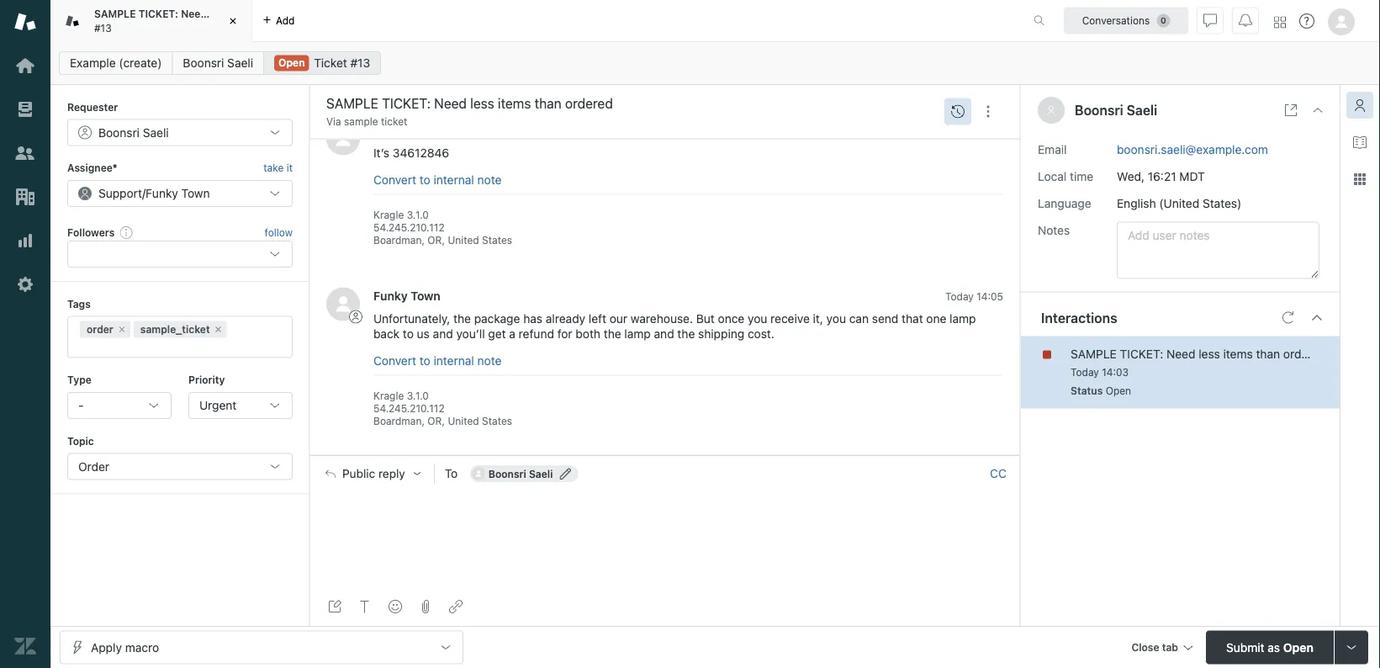 Task type: locate. For each thing, give the bounding box(es) containing it.
sample
[[94, 8, 136, 20], [1071, 347, 1117, 361]]

2 note from the top
[[478, 354, 502, 368]]

2 vertical spatial open
[[1284, 640, 1314, 654]]

than inside sample ticket: need less items than ordered today 14:03 status open
[[1257, 347, 1281, 361]]

convert down the back
[[374, 354, 417, 368]]

get
[[488, 327, 506, 341]]

1 horizontal spatial items
[[1224, 347, 1253, 361]]

today
[[946, 291, 974, 303], [1071, 366, 1100, 378]]

1 horizontal spatial ticket:
[[1121, 347, 1164, 361]]

order
[[87, 324, 113, 335]]

support / funky town
[[98, 186, 210, 200]]

kragle down the back
[[374, 390, 404, 402]]

2 convert to internal note from the top
[[374, 354, 502, 368]]

1 vertical spatial convert to internal note
[[374, 354, 502, 368]]

1 united from the top
[[448, 235, 479, 247]]

0 vertical spatial than
[[262, 8, 284, 20]]

1 you from the left
[[748, 312, 768, 326]]

and down warehouse.
[[654, 327, 675, 341]]

as
[[1268, 640, 1281, 654]]

urgent button
[[188, 392, 293, 419]]

convert to internal note
[[374, 173, 502, 187], [374, 354, 502, 368]]

or, up to
[[428, 416, 445, 428]]

1 kragle 3.1.0 54.245.210.112 boardman, or, united states from the top
[[374, 209, 513, 247]]

boardman, for it's 34612846
[[374, 235, 425, 247]]

1 convert to internal note button from the top
[[374, 172, 502, 187]]

and right us
[[433, 327, 453, 341]]

tab
[[50, 0, 326, 42]]

0 vertical spatial 54.245.210.112
[[374, 222, 445, 234]]

convert to internal note button down the 34612846 at left
[[374, 172, 502, 187]]

2 you from the left
[[827, 312, 846, 326]]

kragle 3.1.0 54.245.210.112 boardman, or, united states
[[374, 209, 513, 247], [374, 390, 513, 428]]

sample inside sample ticket: need less items than ordered #13
[[94, 8, 136, 20]]

refund
[[519, 327, 554, 341]]

internal down the 34612846 at left
[[434, 173, 474, 187]]

customers image
[[14, 142, 36, 164]]

sample up today 14:03 text field
[[1071, 347, 1117, 361]]

1 horizontal spatial open
[[1106, 385, 1132, 397]]

today up "status"
[[1071, 366, 1100, 378]]

boonsri saeli down requester
[[98, 125, 169, 139]]

you up cost.
[[748, 312, 768, 326]]

than for sample ticket: need less items than ordered today 14:03 status open
[[1257, 347, 1281, 361]]

need inside sample ticket: need less items than ordered #13
[[181, 8, 207, 20]]

kragle 3.1.0 54.245.210.112 boardman, or, united states for the
[[374, 390, 513, 428]]

open down 14:03
[[1106, 385, 1132, 397]]

sample_ticket
[[140, 324, 210, 335]]

1 convert to internal note from the top
[[374, 173, 502, 187]]

close image right view more details icon
[[1312, 103, 1325, 117]]

boonsri right user image
[[1075, 102, 1124, 118]]

kragle 3.1.0 54.245.210.112 boardman, or, united states up funky town link in the left of the page
[[374, 209, 513, 247]]

0 horizontal spatial you
[[748, 312, 768, 326]]

and
[[433, 327, 453, 341], [654, 327, 675, 341]]

1 boardman, from the top
[[374, 235, 425, 247]]

sample
[[344, 116, 378, 127]]

saeli inside requester 'element'
[[143, 125, 169, 139]]

0 vertical spatial need
[[181, 8, 207, 20]]

than
[[262, 8, 284, 20], [1257, 347, 1281, 361]]

Today 14:05 text field
[[946, 291, 1004, 303]]

convert to internal note down us
[[374, 354, 502, 368]]

boonsri down sample ticket: need less items than ordered #13
[[183, 56, 224, 70]]

can
[[850, 312, 869, 326]]

1 vertical spatial items
[[1224, 347, 1253, 361]]

get started image
[[14, 55, 36, 77]]

1 horizontal spatial less
[[1199, 347, 1221, 361]]

less inside sample ticket: need less items than ordered today 14:03 status open
[[1199, 347, 1221, 361]]

less inside sample ticket: need less items than ordered #13
[[210, 8, 230, 20]]

2 convert from the top
[[374, 354, 417, 368]]

1 vertical spatial note
[[478, 354, 502, 368]]

view more details image
[[1285, 103, 1298, 117]]

2 vertical spatial to
[[420, 354, 431, 368]]

1 vertical spatial than
[[1257, 347, 1281, 361]]

0 horizontal spatial today
[[946, 291, 974, 303]]

user image
[[1048, 106, 1055, 115]]

1 convert from the top
[[374, 173, 417, 187]]

add link (cmd k) image
[[449, 600, 463, 613]]

shipping
[[698, 327, 745, 341]]

1 vertical spatial avatar image
[[326, 288, 360, 321]]

a
[[509, 327, 516, 341]]

convert to internal note down the 34612846 at left
[[374, 173, 502, 187]]

boonsri inside requester 'element'
[[98, 125, 140, 139]]

the up you'll
[[454, 312, 471, 326]]

2 convert to internal note button from the top
[[374, 353, 502, 368]]

2 54.245.210.112 from the top
[[374, 403, 445, 415]]

1 vertical spatial town
[[411, 289, 441, 303]]

notes
[[1038, 223, 1071, 237]]

1 vertical spatial united
[[448, 416, 479, 428]]

requester
[[67, 101, 118, 113]]

assignee*
[[67, 162, 117, 174]]

button displays agent's chat status as invisible. image
[[1204, 14, 1218, 27]]

town right /
[[181, 186, 210, 200]]

0 vertical spatial less
[[210, 8, 230, 20]]

boonsri.saeli@example.com image
[[472, 467, 485, 481]]

user image
[[1047, 105, 1057, 115]]

you'll
[[456, 327, 485, 341]]

english (united states)
[[1117, 196, 1242, 210]]

ticket
[[314, 56, 347, 70]]

boardman, up funky town
[[374, 235, 425, 247]]

macro
[[125, 640, 159, 654]]

1 internal from the top
[[434, 173, 474, 187]]

left
[[589, 312, 607, 326]]

items for sample ticket: need less items than ordered today 14:03 status open
[[1224, 347, 1253, 361]]

items for sample ticket: need less items than ordered #13
[[232, 8, 260, 20]]

views image
[[14, 98, 36, 120]]

0 vertical spatial convert to internal note
[[374, 173, 502, 187]]

2 or, from the top
[[428, 416, 445, 428]]

2 kragle from the top
[[374, 390, 404, 402]]

1 vertical spatial convert
[[374, 354, 417, 368]]

ticket:
[[139, 8, 178, 20], [1121, 347, 1164, 361]]

1 horizontal spatial ordered
[[1284, 347, 1327, 361]]

14:05
[[977, 291, 1004, 303]]

town up unfortunately,
[[411, 289, 441, 303]]

1 vertical spatial need
[[1167, 347, 1196, 361]]

0 vertical spatial 3.1.0
[[407, 209, 429, 221]]

need for sample ticket: need less items than ordered today 14:03 status open
[[1167, 347, 1196, 361]]

hide composer image
[[658, 449, 672, 462]]

1 horizontal spatial and
[[654, 327, 675, 341]]

1 54.245.210.112 from the top
[[374, 222, 445, 234]]

kragle for unfortunately, the package has already left our warehouse. but once you receive it, you can send that one lamp back to us and you'll get a refund for both the lamp and the shipping cost.
[[374, 390, 404, 402]]

#13
[[94, 22, 112, 34], [350, 56, 370, 70]]

once
[[718, 312, 745, 326]]

boonsri
[[183, 56, 224, 70], [1075, 102, 1124, 118], [98, 125, 140, 139], [489, 468, 527, 480]]

ticket #13
[[314, 56, 370, 70]]

apply macro
[[91, 640, 159, 654]]

1 vertical spatial today
[[1071, 366, 1100, 378]]

#13 right ticket
[[350, 56, 370, 70]]

ticket: inside sample ticket: need less items than ordered today 14:03 status open
[[1121, 347, 1164, 361]]

followers element
[[67, 241, 293, 268]]

less
[[210, 8, 230, 20], [1199, 347, 1221, 361]]

0 horizontal spatial ticket:
[[139, 8, 178, 20]]

3.1.0 for unfortunately, the package has already left our warehouse. but once you receive it, you can send that one lamp back to us and you'll get a refund for both the lamp and the shipping cost.
[[407, 390, 429, 402]]

sample ticket: need less items than ordered today 14:03 status open
[[1071, 347, 1327, 397]]

0 vertical spatial items
[[232, 8, 260, 20]]

2 and from the left
[[654, 327, 675, 341]]

the down 'our'
[[604, 327, 622, 341]]

3.1.0 down the 34612846 at left
[[407, 209, 429, 221]]

0 vertical spatial convert
[[374, 173, 417, 187]]

submit as open
[[1227, 640, 1314, 654]]

1 horizontal spatial lamp
[[950, 312, 977, 326]]

0 horizontal spatial sample
[[94, 8, 136, 20]]

boardman, up reply
[[374, 416, 425, 428]]

1 vertical spatial or,
[[428, 416, 445, 428]]

1 vertical spatial 54.245.210.112
[[374, 403, 445, 415]]

organizations image
[[14, 186, 36, 208]]

need inside sample ticket: need less items than ordered today 14:03 status open
[[1167, 347, 1196, 361]]

2 internal from the top
[[434, 354, 474, 368]]

sample up 'example (create)'
[[94, 8, 136, 20]]

than inside sample ticket: need less items than ordered #13
[[262, 8, 284, 20]]

you right it,
[[827, 312, 846, 326]]

close image up boonsri saeli link
[[225, 13, 241, 29]]

0 horizontal spatial than
[[262, 8, 284, 20]]

follow button
[[265, 225, 293, 240]]

one
[[927, 312, 947, 326]]

convert to internal note button for the
[[374, 353, 502, 368]]

kragle down it's
[[374, 209, 404, 221]]

54.245.210.112 for unfortunately, the package has already left our warehouse. but once you receive it, you can send that one lamp back to us and you'll get a refund for both the lamp and the shipping cost.
[[374, 403, 445, 415]]

0 vertical spatial ordered
[[287, 8, 326, 20]]

boonsri saeli down sample ticket: need less items than ordered #13
[[183, 56, 253, 70]]

0 horizontal spatial and
[[433, 327, 453, 341]]

0 vertical spatial funky
[[146, 186, 178, 200]]

54.245.210.112 up funky town link in the left of the page
[[374, 222, 445, 234]]

reply
[[379, 467, 405, 481]]

Add user notes text field
[[1117, 222, 1320, 279]]

to
[[445, 467, 458, 481]]

0 vertical spatial kragle 3.1.0 54.245.210.112 boardman, or, united states
[[374, 209, 513, 247]]

0 vertical spatial #13
[[94, 22, 112, 34]]

0 horizontal spatial less
[[210, 8, 230, 20]]

1 3.1.0 from the top
[[407, 209, 429, 221]]

status
[[1071, 385, 1103, 397]]

saeli down sample ticket: need less items than ordered #13
[[227, 56, 253, 70]]

avatar image left funky town
[[326, 288, 360, 321]]

topic
[[67, 435, 94, 447]]

cc
[[990, 467, 1007, 481]]

town inside conversationlabel log
[[411, 289, 441, 303]]

1 vertical spatial close image
[[1312, 103, 1325, 117]]

1 vertical spatial open
[[1106, 385, 1132, 397]]

1 vertical spatial kragle
[[374, 390, 404, 402]]

ticket: up 14:03
[[1121, 347, 1164, 361]]

it's 34612846
[[374, 146, 449, 160]]

1 note from the top
[[478, 173, 502, 187]]

0 vertical spatial or,
[[428, 235, 445, 247]]

lamp down today 14:05 text field
[[950, 312, 977, 326]]

1 horizontal spatial town
[[411, 289, 441, 303]]

funky town link
[[374, 289, 441, 303]]

1 vertical spatial less
[[1199, 347, 1221, 361]]

to
[[420, 173, 431, 187], [403, 327, 414, 341], [420, 354, 431, 368]]

1 vertical spatial funky
[[374, 289, 408, 303]]

add
[[276, 15, 295, 27]]

- button
[[67, 392, 172, 419]]

0 horizontal spatial funky
[[146, 186, 178, 200]]

cost.
[[748, 327, 775, 341]]

saeli up support / funky town
[[143, 125, 169, 139]]

to down us
[[420, 354, 431, 368]]

town inside "assignee*" element
[[181, 186, 210, 200]]

1 states from the top
[[482, 235, 513, 247]]

follow
[[265, 226, 293, 238]]

3.1.0 down us
[[407, 390, 429, 402]]

states up package
[[482, 235, 513, 247]]

convert for unfortunately, the package has already left our warehouse. but once you receive it, you can send that one lamp back to us and you'll get a refund for both the lamp and the shipping cost.
[[374, 354, 417, 368]]

0 vertical spatial town
[[181, 186, 210, 200]]

kragle 3.1.0 54.245.210.112 boardman, or, united states up to
[[374, 390, 513, 428]]

1 horizontal spatial need
[[1167, 347, 1196, 361]]

convert to internal note button down us
[[374, 353, 502, 368]]

today inside sample ticket: need less items than ordered today 14:03 status open
[[1071, 366, 1100, 378]]

1 or, from the top
[[428, 235, 445, 247]]

to left us
[[403, 327, 414, 341]]

1 vertical spatial internal
[[434, 354, 474, 368]]

zendesk support image
[[14, 11, 36, 33]]

0 vertical spatial convert to internal note button
[[374, 172, 502, 187]]

0 vertical spatial sample
[[94, 8, 136, 20]]

ticket actions image
[[982, 105, 995, 118]]

1 vertical spatial convert to internal note button
[[374, 353, 502, 368]]

funky
[[146, 186, 178, 200], [374, 289, 408, 303]]

sample for sample ticket: need less items than ordered today 14:03 status open
[[1071, 347, 1117, 361]]

0 vertical spatial kragle
[[374, 209, 404, 221]]

or, up funky town
[[428, 235, 445, 247]]

54.245.210.112 up reply
[[374, 403, 445, 415]]

example
[[70, 56, 116, 70]]

0 vertical spatial to
[[420, 173, 431, 187]]

remove image
[[117, 324, 127, 335]]

convert down it's
[[374, 173, 417, 187]]

sample for sample ticket: need less items than ordered #13
[[94, 8, 136, 20]]

states
[[482, 235, 513, 247], [482, 416, 513, 428]]

0 horizontal spatial close image
[[225, 13, 241, 29]]

1 vertical spatial 3.1.0
[[407, 390, 429, 402]]

#13 up 'example'
[[94, 22, 112, 34]]

0 vertical spatial close image
[[225, 13, 241, 29]]

0 vertical spatial ticket:
[[139, 8, 178, 20]]

to down the 34612846 at left
[[420, 173, 431, 187]]

0 vertical spatial today
[[946, 291, 974, 303]]

take
[[264, 162, 284, 174]]

sample inside sample ticket: need less items than ordered today 14:03 status open
[[1071, 347, 1117, 361]]

boonsri down requester
[[98, 125, 140, 139]]

items inside sample ticket: need less items than ordered today 14:03 status open
[[1224, 347, 1253, 361]]

1 kragle from the top
[[374, 209, 404, 221]]

1 vertical spatial #13
[[350, 56, 370, 70]]

#13 inside sample ticket: need less items than ordered #13
[[94, 22, 112, 34]]

than for sample ticket: need less items than ordered #13
[[262, 8, 284, 20]]

that
[[902, 312, 924, 326]]

1 vertical spatial states
[[482, 416, 513, 428]]

ticket: inside sample ticket: need less items than ordered #13
[[139, 8, 178, 20]]

states)
[[1203, 196, 1242, 210]]

unfortunately, the package has already left our warehouse. but once you receive it, you can send that one lamp back to us and you'll get a refund for both the lamp and the shipping cost.
[[374, 312, 980, 341]]

/
[[142, 186, 146, 200]]

2 states from the top
[[482, 416, 513, 428]]

ticket: up the (create)
[[139, 8, 178, 20]]

2 united from the top
[[448, 416, 479, 428]]

ordered for sample ticket: need less items than ordered today 14:03 status open
[[1284, 347, 1327, 361]]

1 horizontal spatial funky
[[374, 289, 408, 303]]

1 vertical spatial ordered
[[1284, 347, 1327, 361]]

0 horizontal spatial ordered
[[287, 8, 326, 20]]

admin image
[[14, 273, 36, 295]]

boonsri saeli link
[[172, 51, 264, 75]]

example (create)
[[70, 56, 162, 70]]

0 horizontal spatial open
[[279, 57, 305, 69]]

3.1.0
[[407, 209, 429, 221], [407, 390, 429, 402]]

54.245.210.112
[[374, 222, 445, 234], [374, 403, 445, 415]]

1 vertical spatial kragle 3.1.0 54.245.210.112 boardman, or, united states
[[374, 390, 513, 428]]

1 vertical spatial to
[[403, 327, 414, 341]]

ordered inside sample ticket: need less items than ordered today 14:03 status open
[[1284, 347, 1327, 361]]

need
[[181, 8, 207, 20], [1167, 347, 1196, 361]]

kragle
[[374, 209, 404, 221], [374, 390, 404, 402]]

0 horizontal spatial town
[[181, 186, 210, 200]]

#13 inside secondary element
[[350, 56, 370, 70]]

tab containing sample ticket: need less items than ordered
[[50, 0, 326, 42]]

cc button
[[990, 466, 1007, 481]]

items inside sample ticket: need less items than ordered #13
[[232, 8, 260, 20]]

1 vertical spatial sample
[[1071, 347, 1117, 361]]

14:03
[[1102, 366, 1129, 378]]

0 horizontal spatial lamp
[[625, 327, 651, 341]]

0 vertical spatial note
[[478, 173, 502, 187]]

avatar image left it's
[[326, 122, 360, 156]]

0 horizontal spatial items
[[232, 8, 260, 20]]

internal for 34612846
[[434, 173, 474, 187]]

0 vertical spatial states
[[482, 235, 513, 247]]

close image
[[225, 13, 241, 29], [1312, 103, 1325, 117]]

1 horizontal spatial #13
[[350, 56, 370, 70]]

0 vertical spatial united
[[448, 235, 479, 247]]

0 horizontal spatial need
[[181, 8, 207, 20]]

states up boonsri.saeli@example.com image
[[482, 416, 513, 428]]

1 horizontal spatial today
[[1071, 366, 1100, 378]]

ordered inside sample ticket: need less items than ordered #13
[[287, 8, 326, 20]]

public reply
[[342, 467, 405, 481]]

0 horizontal spatial #13
[[94, 22, 112, 34]]

priority
[[188, 374, 225, 386]]

2 horizontal spatial open
[[1284, 640, 1314, 654]]

funky right support
[[146, 186, 178, 200]]

0 vertical spatial boardman,
[[374, 235, 425, 247]]

0 vertical spatial open
[[279, 57, 305, 69]]

states for the
[[482, 416, 513, 428]]

2 kragle 3.1.0 54.245.210.112 boardman, or, united states from the top
[[374, 390, 513, 428]]

boardman,
[[374, 235, 425, 247], [374, 416, 425, 428]]

funky up unfortunately,
[[374, 289, 408, 303]]

via
[[326, 116, 341, 127]]

open right as
[[1284, 640, 1314, 654]]

to for it's 34612846
[[420, 173, 431, 187]]

open inside sample ticket: need less items than ordered today 14:03 status open
[[1106, 385, 1132, 397]]

2 3.1.0 from the top
[[407, 390, 429, 402]]

0 vertical spatial avatar image
[[326, 122, 360, 156]]

saeli
[[227, 56, 253, 70], [1127, 102, 1158, 118], [143, 125, 169, 139], [529, 468, 553, 480]]

draft mode image
[[328, 600, 342, 613]]

2 boardman, from the top
[[374, 416, 425, 428]]

avatar image
[[326, 122, 360, 156], [326, 288, 360, 321]]

the down warehouse.
[[678, 327, 695, 341]]

1 vertical spatial boardman,
[[374, 416, 425, 428]]

convert for it's 34612846
[[374, 173, 417, 187]]

today left '14:05'
[[946, 291, 974, 303]]

local time
[[1038, 169, 1094, 183]]

1 vertical spatial ticket:
[[1121, 347, 1164, 361]]

1 and from the left
[[433, 327, 453, 341]]

1 horizontal spatial than
[[1257, 347, 1281, 361]]

internal down you'll
[[434, 354, 474, 368]]

1 horizontal spatial you
[[827, 312, 846, 326]]

0 vertical spatial internal
[[434, 173, 474, 187]]

the
[[454, 312, 471, 326], [604, 327, 622, 341], [678, 327, 695, 341]]

1 horizontal spatial sample
[[1071, 347, 1117, 361]]

open left ticket
[[279, 57, 305, 69]]

package
[[474, 312, 520, 326]]

lamp down 'our'
[[625, 327, 651, 341]]



Task type: describe. For each thing, give the bounding box(es) containing it.
language
[[1038, 196, 1092, 210]]

customer context image
[[1354, 98, 1367, 112]]

boonsri inside secondary element
[[183, 56, 224, 70]]

interactions
[[1042, 310, 1118, 326]]

open inside secondary element
[[279, 57, 305, 69]]

example (create) button
[[59, 51, 173, 75]]

public reply button
[[310, 456, 434, 492]]

conversationlabel log
[[310, 109, 1021, 455]]

insert emojis image
[[389, 600, 402, 613]]

54.245.210.112 for it's 34612846
[[374, 222, 445, 234]]

2 avatar image from the top
[[326, 288, 360, 321]]

it
[[287, 162, 293, 174]]

united for 34612846
[[448, 235, 479, 247]]

16:21
[[1148, 169, 1177, 183]]

funky town
[[374, 289, 441, 303]]

or, for 34612846
[[428, 235, 445, 247]]

kragle 3.1.0 54.245.210.112 boardman, or, united states for 34612846
[[374, 209, 513, 247]]

funky inside "assignee*" element
[[146, 186, 178, 200]]

it's
[[374, 146, 390, 160]]

main element
[[0, 0, 50, 668]]

0 vertical spatial lamp
[[950, 312, 977, 326]]

to inside unfortunately, the package has already left our warehouse. but once you receive it, you can send that one lamp back to us and you'll get a refund for both the lamp and the shipping cost.
[[403, 327, 414, 341]]

add attachment image
[[419, 600, 432, 613]]

submit
[[1227, 640, 1265, 654]]

zendesk image
[[14, 635, 36, 657]]

apply
[[91, 640, 122, 654]]

add button
[[252, 0, 305, 41]]

close image inside tab
[[225, 13, 241, 29]]

take it
[[264, 162, 293, 174]]

remove image
[[213, 324, 224, 335]]

assignee* element
[[67, 180, 293, 207]]

saeli left edit user icon
[[529, 468, 553, 480]]

need for sample ticket: need less items than ordered #13
[[181, 8, 207, 20]]

convert to internal note button for 34612846
[[374, 172, 502, 187]]

info on adding followers image
[[120, 225, 133, 239]]

Today 14:03 text field
[[1071, 366, 1129, 378]]

1 horizontal spatial close image
[[1312, 103, 1325, 117]]

kragle for it's 34612846
[[374, 209, 404, 221]]

Subject field
[[323, 93, 940, 114]]

displays possible ticket submission types image
[[1345, 641, 1359, 654]]

boonsri right boonsri.saeli@example.com image
[[489, 468, 527, 480]]

close tab
[[1132, 642, 1179, 653]]

requester element
[[67, 119, 293, 146]]

secondary element
[[50, 46, 1381, 80]]

conversations button
[[1064, 7, 1189, 34]]

urgent
[[199, 398, 237, 412]]

receive
[[771, 312, 810, 326]]

to for unfortunately, the package has already left our warehouse. but once you receive it, you can send that one lamp back to us and you'll get a refund for both the lamp and the shipping cost.
[[420, 354, 431, 368]]

reporting image
[[14, 230, 36, 252]]

1 vertical spatial lamp
[[625, 327, 651, 341]]

states for 34612846
[[482, 235, 513, 247]]

both
[[576, 327, 601, 341]]

convert to internal note for 34612846
[[374, 173, 502, 187]]

saeli up "boonsri.saeli@example.com"
[[1127, 102, 1158, 118]]

followers
[[67, 226, 115, 238]]

ordered for sample ticket: need less items than ordered #13
[[287, 8, 326, 20]]

mdt
[[1180, 169, 1206, 183]]

order
[[78, 459, 109, 473]]

convert to internal note for the
[[374, 354, 502, 368]]

knowledge image
[[1354, 135, 1367, 149]]

english
[[1117, 196, 1157, 210]]

boardman, for unfortunately, the package has already left our warehouse. but once you receive it, you can send that one lamp back to us and you'll get a refund for both the lamp and the shipping cost.
[[374, 416, 425, 428]]

it,
[[813, 312, 824, 326]]

boonsri saeli inside requester 'element'
[[98, 125, 169, 139]]

tags
[[67, 298, 91, 310]]

support
[[98, 186, 142, 200]]

send
[[872, 312, 899, 326]]

saeli inside secondary element
[[227, 56, 253, 70]]

format text image
[[358, 600, 372, 613]]

conversations
[[1083, 15, 1151, 27]]

ticket: for sample ticket: need less items than ordered #13
[[139, 8, 178, 20]]

wed, 16:21 mdt
[[1117, 169, 1206, 183]]

note for the
[[478, 354, 502, 368]]

close
[[1132, 642, 1160, 653]]

but
[[697, 312, 715, 326]]

close tab button
[[1124, 631, 1200, 667]]

1 avatar image from the top
[[326, 122, 360, 156]]

our
[[610, 312, 628, 326]]

boonsri saeli right boonsri.saeli@example.com image
[[489, 468, 553, 480]]

events image
[[952, 105, 965, 118]]

notifications image
[[1239, 14, 1253, 27]]

boonsri.saeli@example.com
[[1117, 142, 1269, 156]]

topic element
[[67, 453, 293, 480]]

-
[[78, 398, 84, 412]]

warehouse.
[[631, 312, 693, 326]]

zendesk products image
[[1275, 16, 1287, 28]]

today inside conversationlabel log
[[946, 291, 974, 303]]

funky inside conversationlabel log
[[374, 289, 408, 303]]

tabs tab list
[[50, 0, 1016, 42]]

type
[[67, 374, 92, 386]]

(create)
[[119, 56, 162, 70]]

1 horizontal spatial the
[[604, 327, 622, 341]]

boonsri saeli right user image
[[1075, 102, 1158, 118]]

tab
[[1163, 642, 1179, 653]]

34612846
[[393, 146, 449, 160]]

via sample ticket
[[326, 116, 408, 127]]

ticket: for sample ticket: need less items than ordered today 14:03 status open
[[1121, 347, 1164, 361]]

local
[[1038, 169, 1067, 183]]

apps image
[[1354, 172, 1367, 186]]

for
[[558, 327, 573, 341]]

less for sample ticket: need less items than ordered #13
[[210, 8, 230, 20]]

note for 34612846
[[478, 173, 502, 187]]

back
[[374, 327, 400, 341]]

time
[[1070, 169, 1094, 183]]

2 horizontal spatial the
[[678, 327, 695, 341]]

us
[[417, 327, 430, 341]]

ticket
[[381, 116, 408, 127]]

(united
[[1160, 196, 1200, 210]]

unfortunately,
[[374, 312, 450, 326]]

internal for the
[[434, 354, 474, 368]]

boonsri saeli inside secondary element
[[183, 56, 253, 70]]

sample ticket: need less items than ordered #13
[[94, 8, 326, 34]]

3.1.0 for it's 34612846
[[407, 209, 429, 221]]

today 14:05
[[946, 291, 1004, 303]]

public
[[342, 467, 375, 481]]

0 horizontal spatial the
[[454, 312, 471, 326]]

get help image
[[1300, 13, 1315, 29]]

edit user image
[[560, 468, 572, 480]]

email
[[1038, 142, 1067, 156]]

take it button
[[264, 159, 293, 177]]

or, for the
[[428, 416, 445, 428]]

less for sample ticket: need less items than ordered today 14:03 status open
[[1199, 347, 1221, 361]]

already
[[546, 312, 586, 326]]

united for the
[[448, 416, 479, 428]]



Task type: vqa. For each thing, say whether or not it's contained in the screenshot.
End User
no



